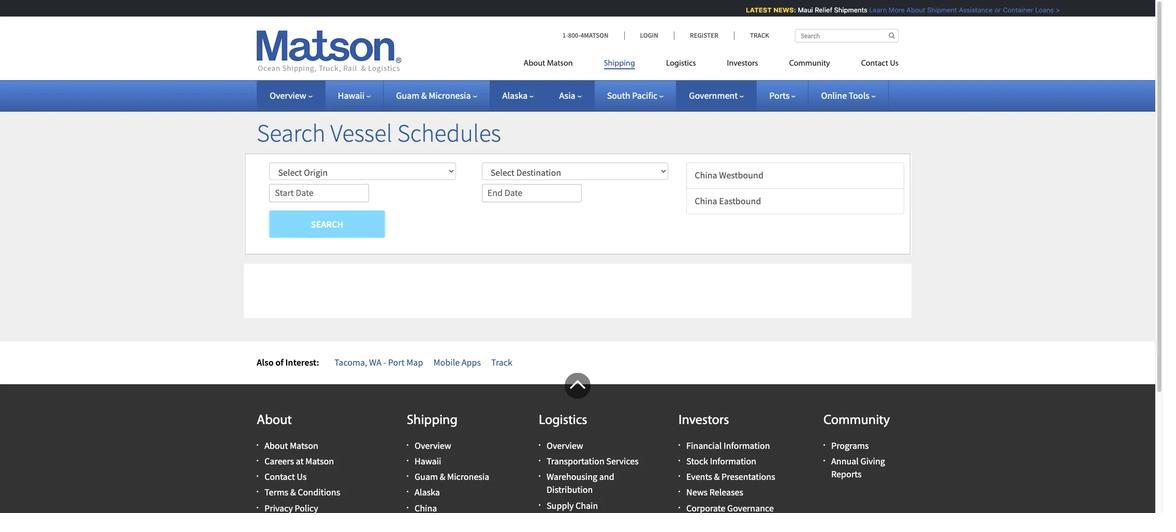 Task type: vqa. For each thing, say whether or not it's contained in the screenshot.


Task type: describe. For each thing, give the bounding box(es) containing it.
search button
[[269, 211, 385, 238]]

guam & micronesia link for hawaii link corresponding to leftmost overview link
[[396, 90, 477, 101]]

& inside about matson careers at matson contact us terms & conditions
[[290, 487, 296, 499]]

contact inside 'top menu' navigation
[[861, 60, 889, 68]]

transportation
[[547, 456, 605, 468]]

hawaii link for leftmost overview link
[[338, 90, 371, 101]]

shipping inside 'top menu' navigation
[[604, 60, 635, 68]]

assistance
[[955, 6, 989, 14]]

map
[[407, 357, 423, 369]]

overview hawaii guam & micronesia alaska
[[415, 440, 490, 499]]

china for china eastbound
[[695, 195, 718, 207]]

0 horizontal spatial track link
[[491, 357, 513, 369]]

stock
[[687, 456, 708, 468]]

shipments
[[830, 6, 863, 14]]

government link
[[689, 90, 744, 101]]

or
[[990, 6, 997, 14]]

overview link for shipping
[[415, 440, 451, 452]]

micronesia inside overview hawaii guam & micronesia alaska
[[447, 471, 490, 483]]

annual giving reports link
[[832, 456, 885, 481]]

logistics link
[[651, 54, 712, 76]]

south
[[607, 90, 631, 101]]

giving
[[861, 456, 885, 468]]

ports
[[770, 90, 790, 101]]

hawaii link for shipping's overview link
[[415, 456, 441, 468]]

1-800-4matson
[[563, 31, 609, 40]]

logistics inside 'top menu' navigation
[[666, 60, 696, 68]]

0 horizontal spatial overview link
[[270, 90, 313, 101]]

south pacific link
[[607, 90, 664, 101]]

supply chain link
[[547, 500, 598, 512]]

Start date text field
[[269, 184, 369, 202]]

about for about matson
[[524, 60, 545, 68]]

reports
[[832, 469, 862, 481]]

1-800-4matson link
[[563, 31, 624, 40]]

matson for about matson
[[547, 60, 573, 68]]

1 horizontal spatial track
[[750, 31, 770, 40]]

0 vertical spatial alaska
[[503, 90, 528, 101]]

tacoma,
[[335, 357, 367, 369]]

online tools
[[822, 90, 870, 101]]

programs link
[[832, 440, 869, 452]]

>
[[1052, 6, 1056, 14]]

latest
[[742, 6, 767, 14]]

tacoma, wa - port map
[[335, 357, 423, 369]]

top menu navigation
[[524, 54, 899, 76]]

overview for overview
[[270, 90, 306, 101]]

mobile apps link
[[434, 357, 481, 369]]

conditions
[[298, 487, 340, 499]]

interest:
[[285, 357, 319, 369]]

and
[[600, 471, 615, 483]]

login link
[[624, 31, 674, 40]]

of
[[276, 357, 284, 369]]

tools
[[849, 90, 870, 101]]

matson for about matson careers at matson contact us terms & conditions
[[290, 440, 318, 452]]

careers at matson link
[[265, 456, 334, 468]]

backtop image
[[565, 373, 591, 399]]

mobile apps
[[434, 357, 481, 369]]

footer containing about
[[0, 373, 1156, 514]]

learn
[[865, 6, 883, 14]]

about matson
[[524, 60, 573, 68]]

china for china westbound
[[695, 169, 718, 181]]

china eastbound link
[[687, 188, 905, 215]]

loans
[[1031, 6, 1050, 14]]

terms
[[265, 487, 288, 499]]

search vessel schedules
[[257, 118, 501, 149]]

community link
[[774, 54, 846, 76]]

search image
[[889, 32, 895, 39]]

register link
[[674, 31, 734, 40]]

overview link for logistics
[[547, 440, 583, 452]]

asia link
[[559, 90, 582, 101]]

overview transportation services warehousing and distribution supply chain
[[547, 440, 639, 512]]

online
[[822, 90, 847, 101]]

vessel
[[331, 118, 392, 149]]

events
[[687, 471, 712, 483]]

more
[[884, 6, 900, 14]]

search for search vessel schedules
[[257, 118, 326, 149]]

contact inside about matson careers at matson contact us terms & conditions
[[265, 471, 295, 483]]

latest news: maui relief shipments learn more about shipment assistance or container loans >
[[742, 6, 1056, 14]]

register
[[690, 31, 719, 40]]

login
[[640, 31, 659, 40]]

us inside 'link'
[[890, 60, 899, 68]]

overview for overview hawaii guam & micronesia alaska
[[415, 440, 451, 452]]

maui
[[794, 6, 809, 14]]

china westbound link
[[687, 163, 905, 189]]

container
[[999, 6, 1029, 14]]

1-
[[563, 31, 568, 40]]

ports link
[[770, 90, 796, 101]]

0 horizontal spatial logistics
[[539, 414, 588, 428]]

annual
[[832, 456, 859, 468]]

supply
[[547, 500, 574, 512]]

hawaii inside overview hawaii guam & micronesia alaska
[[415, 456, 441, 468]]

1 vertical spatial information
[[710, 456, 757, 468]]

asia
[[559, 90, 576, 101]]

warehousing
[[547, 471, 598, 483]]

-
[[384, 357, 386, 369]]

shipping link
[[589, 54, 651, 76]]

wa
[[369, 357, 382, 369]]

news releases link
[[687, 487, 744, 499]]

schedules
[[397, 118, 501, 149]]

events & presentations link
[[687, 471, 776, 483]]



Task type: locate. For each thing, give the bounding box(es) containing it.
0 horizontal spatial hawaii link
[[338, 90, 371, 101]]

Search search field
[[795, 29, 899, 42]]

1 vertical spatial logistics
[[539, 414, 588, 428]]

news:
[[769, 6, 792, 14]]

community up programs
[[824, 414, 890, 428]]

chain
[[576, 500, 598, 512]]

overview for overview transportation services warehousing and distribution supply chain
[[547, 440, 583, 452]]

about matson link up 'careers at matson' link
[[265, 440, 318, 452]]

stock information link
[[687, 456, 757, 468]]

contact us
[[861, 60, 899, 68]]

search for search
[[311, 218, 343, 230]]

0 vertical spatial alaska link
[[503, 90, 534, 101]]

services
[[607, 456, 639, 468]]

1 vertical spatial hawaii
[[415, 456, 441, 468]]

logistics
[[666, 60, 696, 68], [539, 414, 588, 428]]

shipping inside footer
[[407, 414, 458, 428]]

terms & conditions link
[[265, 487, 340, 499]]

1 vertical spatial contact
[[265, 471, 295, 483]]

1 vertical spatial guam & micronesia link
[[415, 471, 490, 483]]

contact up tools
[[861, 60, 889, 68]]

1 horizontal spatial alaska link
[[503, 90, 534, 101]]

1 horizontal spatial us
[[890, 60, 899, 68]]

None search field
[[795, 29, 899, 42]]

community up online
[[790, 60, 830, 68]]

1 vertical spatial alaska
[[415, 487, 440, 499]]

0 vertical spatial track link
[[734, 31, 770, 40]]

1 vertical spatial hawaii link
[[415, 456, 441, 468]]

china eastbound
[[695, 195, 761, 207]]

1 vertical spatial about matson link
[[265, 440, 318, 452]]

distribution
[[547, 484, 593, 496]]

1 vertical spatial us
[[297, 471, 307, 483]]

alaska inside overview hawaii guam & micronesia alaska
[[415, 487, 440, 499]]

4matson
[[581, 31, 609, 40]]

0 vertical spatial information
[[724, 440, 770, 452]]

1 vertical spatial community
[[824, 414, 890, 428]]

china left eastbound
[[695, 195, 718, 207]]

contact us link
[[846, 54, 899, 76], [265, 471, 307, 483]]

financial information link
[[687, 440, 770, 452]]

government
[[689, 90, 738, 101]]

0 horizontal spatial hawaii
[[338, 90, 365, 101]]

guam & micronesia link for hawaii link associated with shipping's overview link
[[415, 471, 490, 483]]

0 vertical spatial micronesia
[[429, 90, 471, 101]]

tacoma, wa - port map link
[[335, 357, 423, 369]]

logistics down backtop image in the bottom of the page
[[539, 414, 588, 428]]

1 horizontal spatial hawaii link
[[415, 456, 441, 468]]

End date text field
[[482, 184, 582, 202]]

shipment
[[923, 6, 953, 14]]

releases
[[710, 487, 744, 499]]

1 horizontal spatial alaska
[[503, 90, 528, 101]]

careers
[[265, 456, 294, 468]]

micronesia
[[429, 90, 471, 101], [447, 471, 490, 483]]

0 horizontal spatial about matson link
[[265, 440, 318, 452]]

track down latest
[[750, 31, 770, 40]]

china westbound
[[695, 169, 764, 181]]

1 horizontal spatial logistics
[[666, 60, 696, 68]]

0 vertical spatial contact
[[861, 60, 889, 68]]

blue matson logo with ocean, shipping, truck, rail and logistics written beneath it. image
[[257, 31, 402, 73]]

investors up government link
[[727, 60, 758, 68]]

2 horizontal spatial overview
[[547, 440, 583, 452]]

contact down careers
[[265, 471, 295, 483]]

& inside overview hawaii guam & micronesia alaska
[[440, 471, 446, 483]]

about for about matson careers at matson contact us terms & conditions
[[265, 440, 288, 452]]

0 vertical spatial logistics
[[666, 60, 696, 68]]

footer
[[0, 373, 1156, 514]]

track link
[[734, 31, 770, 40], [491, 357, 513, 369]]

guam & micronesia link
[[396, 90, 477, 101], [415, 471, 490, 483]]

overview inside overview hawaii guam & micronesia alaska
[[415, 440, 451, 452]]

community
[[790, 60, 830, 68], [824, 414, 890, 428]]

guam & micronesia
[[396, 90, 471, 101]]

1 vertical spatial shipping
[[407, 414, 458, 428]]

0 horizontal spatial contact
[[265, 471, 295, 483]]

contact us link down careers
[[265, 471, 307, 483]]

0 vertical spatial china
[[695, 169, 718, 181]]

us up 'terms & conditions' link
[[297, 471, 307, 483]]

800-
[[568, 31, 581, 40]]

at
[[296, 456, 304, 468]]

overview
[[270, 90, 306, 101], [415, 440, 451, 452], [547, 440, 583, 452]]

investors link
[[712, 54, 774, 76]]

2 china from the top
[[695, 195, 718, 207]]

shipping
[[604, 60, 635, 68], [407, 414, 458, 428]]

news
[[687, 487, 708, 499]]

about matson link for 'careers at matson' link
[[265, 440, 318, 452]]

port
[[388, 357, 405, 369]]

logistics down register "link" at the top
[[666, 60, 696, 68]]

1 vertical spatial contact us link
[[265, 471, 307, 483]]

0 vertical spatial community
[[790, 60, 830, 68]]

0 vertical spatial search
[[257, 118, 326, 149]]

0 vertical spatial hawaii link
[[338, 90, 371, 101]]

also of interest:
[[257, 357, 319, 369]]

1 horizontal spatial hawaii
[[415, 456, 441, 468]]

1 vertical spatial search
[[311, 218, 343, 230]]

0 horizontal spatial contact us link
[[265, 471, 307, 483]]

china up china eastbound
[[695, 169, 718, 181]]

eastbound
[[719, 195, 761, 207]]

programs annual giving reports
[[832, 440, 885, 481]]

china
[[695, 169, 718, 181], [695, 195, 718, 207]]

0 vertical spatial guam & micronesia link
[[396, 90, 477, 101]]

learn more about shipment assistance or container loans > link
[[865, 6, 1056, 14]]

track link right apps
[[491, 357, 513, 369]]

1 vertical spatial micronesia
[[447, 471, 490, 483]]

about matson link for shipping link
[[524, 54, 589, 76]]

guam inside overview hawaii guam & micronesia alaska
[[415, 471, 438, 483]]

information
[[724, 440, 770, 452], [710, 456, 757, 468]]

0 vertical spatial contact us link
[[846, 54, 899, 76]]

information up events & presentations link
[[710, 456, 757, 468]]

overview inside 'overview transportation services warehousing and distribution supply chain'
[[547, 440, 583, 452]]

0 horizontal spatial alaska
[[415, 487, 440, 499]]

financial information stock information events & presentations news releases
[[687, 440, 776, 499]]

1 horizontal spatial overview
[[415, 440, 451, 452]]

about matson link down 1-
[[524, 54, 589, 76]]

alaska
[[503, 90, 528, 101], [415, 487, 440, 499]]

1 horizontal spatial contact
[[861, 60, 889, 68]]

1 horizontal spatial shipping
[[604, 60, 635, 68]]

track right apps
[[491, 357, 513, 369]]

pacific
[[632, 90, 658, 101]]

information up stock information link
[[724, 440, 770, 452]]

1 china from the top
[[695, 169, 718, 181]]

0 vertical spatial track
[[750, 31, 770, 40]]

matson down 1-
[[547, 60, 573, 68]]

about for about
[[257, 414, 292, 428]]

warehousing and distribution link
[[547, 471, 615, 496]]

alaska link
[[503, 90, 534, 101], [415, 487, 440, 499]]

1 vertical spatial china
[[695, 195, 718, 207]]

guam
[[396, 90, 419, 101], [415, 471, 438, 483]]

matson
[[547, 60, 573, 68], [290, 440, 318, 452], [306, 456, 334, 468]]

1 horizontal spatial overview link
[[415, 440, 451, 452]]

1 vertical spatial investors
[[679, 414, 729, 428]]

0 horizontal spatial overview
[[270, 90, 306, 101]]

financial
[[687, 440, 722, 452]]

1 vertical spatial matson
[[290, 440, 318, 452]]

transportation services link
[[547, 456, 639, 468]]

0 horizontal spatial us
[[297, 471, 307, 483]]

us
[[890, 60, 899, 68], [297, 471, 307, 483]]

1 vertical spatial guam
[[415, 471, 438, 483]]

1 horizontal spatial track link
[[734, 31, 770, 40]]

0 vertical spatial matson
[[547, 60, 573, 68]]

investors up financial
[[679, 414, 729, 428]]

about matson careers at matson contact us terms & conditions
[[265, 440, 340, 499]]

mobile
[[434, 357, 460, 369]]

0 horizontal spatial track
[[491, 357, 513, 369]]

about inside 'top menu' navigation
[[524, 60, 545, 68]]

presentations
[[722, 471, 776, 483]]

investors
[[727, 60, 758, 68], [679, 414, 729, 428]]

0 vertical spatial guam
[[396, 90, 419, 101]]

contact us link up tools
[[846, 54, 899, 76]]

0 vertical spatial investors
[[727, 60, 758, 68]]

hawaii link
[[338, 90, 371, 101], [415, 456, 441, 468]]

0 vertical spatial us
[[890, 60, 899, 68]]

matson right at
[[306, 456, 334, 468]]

2 horizontal spatial overview link
[[547, 440, 583, 452]]

us down search icon
[[890, 60, 899, 68]]

1 vertical spatial track
[[491, 357, 513, 369]]

0 horizontal spatial alaska link
[[415, 487, 440, 499]]

1 horizontal spatial about matson link
[[524, 54, 589, 76]]

community inside 'top menu' navigation
[[790, 60, 830, 68]]

track
[[750, 31, 770, 40], [491, 357, 513, 369]]

&
[[421, 90, 427, 101], [440, 471, 446, 483], [714, 471, 720, 483], [290, 487, 296, 499]]

0 vertical spatial hawaii
[[338, 90, 365, 101]]

track link down latest
[[734, 31, 770, 40]]

0 vertical spatial about matson link
[[524, 54, 589, 76]]

& inside financial information stock information events & presentations news releases
[[714, 471, 720, 483]]

online tools link
[[822, 90, 876, 101]]

search inside button
[[311, 218, 343, 230]]

1 vertical spatial alaska link
[[415, 487, 440, 499]]

0 horizontal spatial shipping
[[407, 414, 458, 428]]

investors inside 'top menu' navigation
[[727, 60, 758, 68]]

0 vertical spatial shipping
[[604, 60, 635, 68]]

apps
[[462, 357, 481, 369]]

about inside about matson careers at matson contact us terms & conditions
[[265, 440, 288, 452]]

matson inside 'top menu' navigation
[[547, 60, 573, 68]]

2 vertical spatial matson
[[306, 456, 334, 468]]

us inside about matson careers at matson contact us terms & conditions
[[297, 471, 307, 483]]

contact
[[861, 60, 889, 68], [265, 471, 295, 483]]

westbound
[[719, 169, 764, 181]]

1 horizontal spatial contact us link
[[846, 54, 899, 76]]

programs
[[832, 440, 869, 452]]

also
[[257, 357, 274, 369]]

matson up at
[[290, 440, 318, 452]]

1 vertical spatial track link
[[491, 357, 513, 369]]



